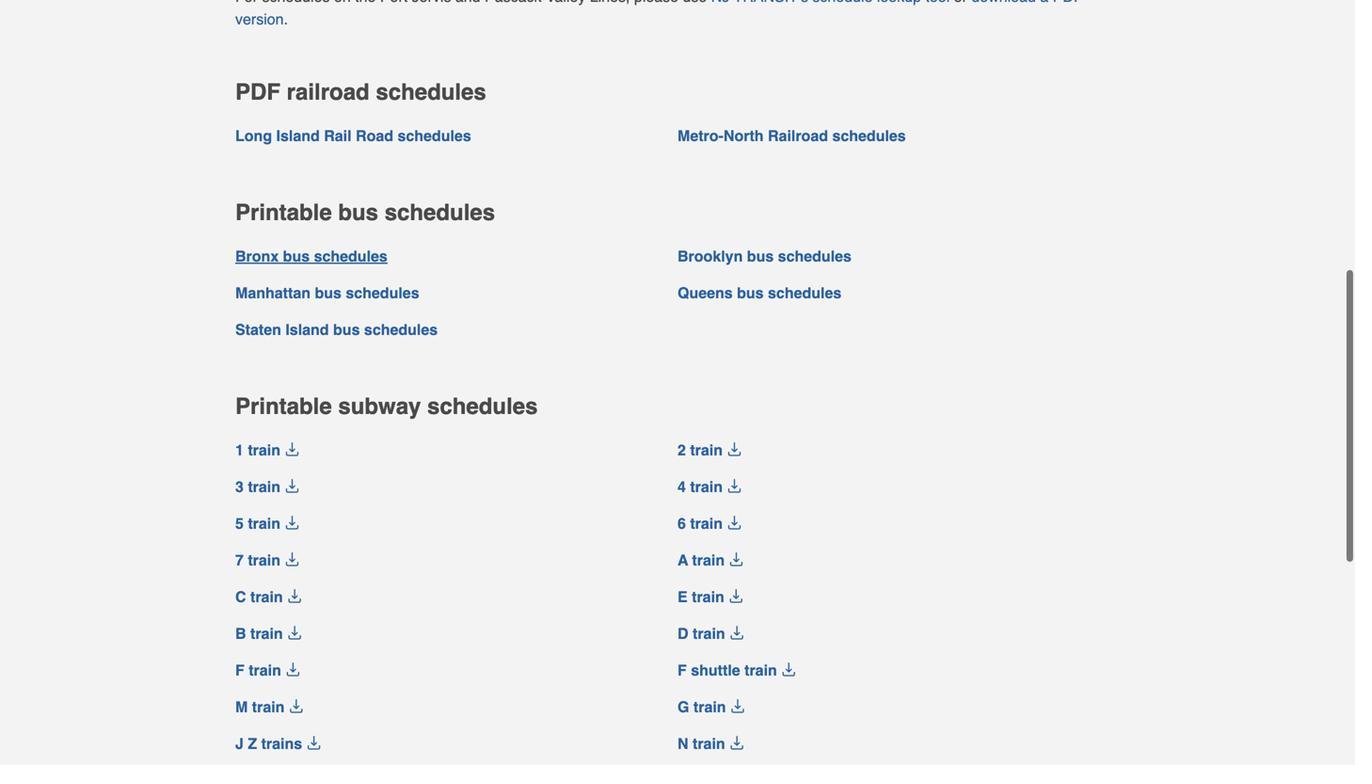 Task type: vqa. For each thing, say whether or not it's contained in the screenshot.
downloadable icon in the 2 train button
yes



Task type: locate. For each thing, give the bounding box(es) containing it.
downloadable image inside g train button
[[731, 699, 746, 714]]

5 train
[[235, 515, 281, 532]]

train right 2
[[691, 442, 723, 459]]

bus for brooklyn
[[747, 248, 774, 265]]

downloadable image inside 6 train button
[[727, 515, 742, 530]]

train right the b
[[250, 625, 283, 643]]

shuttle
[[691, 662, 741, 679]]

train up m train
[[249, 662, 281, 679]]

downloadable image for e train
[[729, 589, 744, 604]]

downloadable image for 1 train
[[285, 442, 300, 457]]

schedules up staten island bus schedules
[[346, 284, 420, 302]]

1 f from the left
[[235, 662, 245, 679]]

printable up bronx
[[235, 200, 332, 226]]

f shuttle train button
[[678, 660, 1111, 682]]

downloadable image right b train
[[287, 625, 302, 640]]

printable up 1 train
[[235, 394, 332, 419]]

b train
[[235, 625, 283, 643]]

downloadable image for d train
[[730, 625, 745, 640]]

train right 3
[[248, 478, 281, 496]]

bronx
[[235, 248, 279, 265]]

rail
[[324, 127, 352, 145]]

train right 6
[[691, 515, 723, 532]]

schedules for queens bus schedules
[[768, 284, 842, 302]]

downloadable image right 4 train
[[727, 478, 742, 493]]

bus
[[338, 200, 379, 226], [283, 248, 310, 265], [747, 248, 774, 265], [315, 284, 342, 302], [737, 284, 764, 302], [333, 321, 360, 339]]

bronx bus schedules
[[235, 248, 388, 265]]

downloadable image for 3 train
[[285, 478, 300, 493]]

train for 5 train
[[248, 515, 281, 532]]

downloadable image right 3 train
[[285, 478, 300, 493]]

downloadable image right 5 train
[[285, 515, 300, 530]]

train right n
[[693, 735, 726, 753]]

train inside 'button'
[[692, 552, 725, 569]]

long
[[235, 127, 272, 145]]

schedules
[[376, 79, 487, 105], [398, 127, 471, 145], [833, 127, 907, 145], [385, 200, 495, 226], [314, 248, 388, 265], [778, 248, 852, 265], [346, 284, 420, 302], [768, 284, 842, 302], [364, 321, 438, 339], [428, 394, 538, 419]]

j z trains
[[235, 735, 302, 753]]

downloadable image for m train
[[289, 699, 304, 714]]

downloadable image inside c train button
[[287, 589, 302, 604]]

d train button
[[678, 623, 1111, 645]]

m train
[[235, 699, 285, 716]]

schedules up bronx bus schedules button
[[385, 200, 495, 226]]

m
[[235, 699, 248, 716]]

schedules up 1 train button
[[428, 394, 538, 419]]

1 horizontal spatial f
[[678, 662, 687, 679]]

train right 4
[[691, 478, 723, 496]]

downloadable image inside 5 train button
[[285, 515, 300, 530]]

schedules down brooklyn bus schedules
[[768, 284, 842, 302]]

1 vertical spatial printable
[[235, 394, 332, 419]]

c train
[[235, 589, 283, 606]]

printable for printable bus schedules
[[235, 200, 332, 226]]

download
[[972, 0, 1037, 5]]

schedules right 'railroad'
[[833, 127, 907, 145]]

downloadable image inside b train button
[[287, 625, 302, 640]]

train right "a"
[[692, 552, 725, 569]]

downloadable image right trains
[[307, 735, 322, 750]]

bus up 'bronx bus schedules'
[[338, 200, 379, 226]]

train for 2 train
[[691, 442, 723, 459]]

trains
[[261, 735, 302, 753]]

downloadable image inside n train button
[[730, 735, 745, 750]]

downloadable image for a train
[[729, 552, 744, 567]]

0 horizontal spatial f
[[235, 662, 245, 679]]

downloadable image right the a train
[[729, 552, 744, 567]]

staten island bus schedules
[[235, 321, 438, 339]]

train
[[248, 442, 281, 459], [691, 442, 723, 459], [248, 478, 281, 496], [691, 478, 723, 496], [248, 515, 281, 532], [691, 515, 723, 532], [248, 552, 281, 569], [692, 552, 725, 569], [250, 589, 283, 606], [692, 589, 725, 606], [250, 625, 283, 643], [693, 625, 726, 643], [249, 662, 281, 679], [745, 662, 778, 679], [252, 699, 285, 716], [694, 699, 727, 716], [693, 735, 726, 753]]

metro-north railroad schedules button
[[678, 125, 1111, 147]]

train for a train
[[692, 552, 725, 569]]

long island rail road schedules button
[[235, 125, 678, 147]]

downloadable image inside the 4 train button
[[727, 478, 742, 493]]

schedules up queens bus schedules
[[778, 248, 852, 265]]

g
[[678, 699, 690, 716]]

train for g train
[[694, 699, 727, 716]]

f
[[235, 662, 245, 679], [678, 662, 687, 679]]

1 horizontal spatial pdf
[[1053, 0, 1084, 5]]

downloadable image for f shuttle train
[[782, 662, 797, 677]]

bus right bronx
[[283, 248, 310, 265]]

bus down brooklyn bus schedules
[[737, 284, 764, 302]]

train inside button
[[248, 442, 281, 459]]

island inside long island rail road schedules button
[[276, 127, 320, 145]]

downloadable image right c train
[[287, 589, 302, 604]]

train for c train
[[250, 589, 283, 606]]

version
[[235, 10, 284, 28]]

pdf inside download a pdf version
[[1053, 0, 1084, 5]]

d train
[[678, 625, 726, 643]]

train right d
[[693, 625, 726, 643]]

f left shuttle
[[678, 662, 687, 679]]

schedules for printable bus schedules
[[385, 200, 495, 226]]

5 train button
[[235, 513, 678, 535]]

pdf
[[1053, 0, 1084, 5], [235, 79, 281, 105]]

island down "manhattan bus schedules"
[[286, 321, 329, 339]]

downloadable image for f train
[[286, 662, 301, 677]]

train for n train
[[693, 735, 726, 753]]

2 train
[[678, 442, 723, 459]]

island left rail
[[276, 127, 320, 145]]

train right e
[[692, 589, 725, 606]]

schedules down manhattan bus schedules button
[[364, 321, 438, 339]]

island
[[276, 127, 320, 145], [286, 321, 329, 339]]

downloadable image right n train in the bottom of the page
[[730, 735, 745, 750]]

train right 5
[[248, 515, 281, 532]]

.
[[284, 10, 288, 28]]

1 vertical spatial pdf
[[235, 79, 281, 105]]

pdf right a
[[1053, 0, 1084, 5]]

2
[[678, 442, 686, 459]]

2 f from the left
[[678, 662, 687, 679]]

download a pdf version
[[235, 0, 1084, 28]]

0 vertical spatial printable
[[235, 200, 332, 226]]

train for 4 train
[[691, 478, 723, 496]]

bus up staten island bus schedules
[[315, 284, 342, 302]]

bus for manhattan
[[315, 284, 342, 302]]

schedules right road at the top left of the page
[[398, 127, 471, 145]]

island for long
[[276, 127, 320, 145]]

downloadable image inside f shuttle train button
[[782, 662, 797, 677]]

2 printable from the top
[[235, 394, 332, 419]]

train inside 'button'
[[693, 625, 726, 643]]

f for f shuttle train
[[678, 662, 687, 679]]

a
[[678, 552, 689, 569]]

f down the b
[[235, 662, 245, 679]]

0 vertical spatial pdf
[[1053, 0, 1084, 5]]

downloadable image inside f train button
[[286, 662, 301, 677]]

downloadable image inside 7 train button
[[285, 552, 300, 567]]

metro-
[[678, 127, 724, 145]]

train right 7
[[248, 552, 281, 569]]

downloadable image right f train
[[286, 662, 301, 677]]

train right c
[[250, 589, 283, 606]]

pdf up long
[[235, 79, 281, 105]]

railroad
[[287, 79, 370, 105]]

brooklyn bus schedules
[[678, 248, 852, 265]]

train for 7 train
[[248, 552, 281, 569]]

downloadable image right e train
[[729, 589, 744, 604]]

7 train button
[[235, 549, 678, 572]]

train right 1
[[248, 442, 281, 459]]

downloadable image right 1 train
[[285, 442, 300, 457]]

6
[[678, 515, 686, 532]]

train inside button
[[693, 735, 726, 753]]

downloadable image right m train
[[289, 699, 304, 714]]

island inside staten island bus schedules button
[[286, 321, 329, 339]]

long island rail road schedules
[[235, 127, 471, 145]]

downloadable image inside j z trains button
[[307, 735, 322, 750]]

north
[[724, 127, 764, 145]]

train for b train
[[250, 625, 283, 643]]

n
[[678, 735, 689, 753]]

b
[[235, 625, 246, 643]]

2 train button
[[678, 439, 1111, 462]]

c train button
[[235, 586, 678, 609]]

downloadable image right g train
[[731, 699, 746, 714]]

1 printable from the top
[[235, 200, 332, 226]]

e train
[[678, 589, 725, 606]]

downloadable image inside e train button
[[729, 589, 744, 604]]

train right 'm'
[[252, 699, 285, 716]]

train right g
[[694, 699, 727, 716]]

z
[[248, 735, 257, 753]]

road
[[356, 127, 394, 145]]

1 vertical spatial island
[[286, 321, 329, 339]]

d
[[678, 625, 689, 643]]

downloadable image for n train
[[730, 735, 745, 750]]

downloadable image right f shuttle train
[[782, 662, 797, 677]]

downloadable image for g train
[[731, 699, 746, 714]]

a
[[1041, 0, 1049, 5]]

subway
[[338, 394, 421, 419]]

1
[[235, 442, 244, 459]]

downloadable image inside a train 'button'
[[729, 552, 744, 567]]

downloadable image inside 3 train button
[[285, 478, 300, 493]]

downloadable image right 7 train
[[285, 552, 300, 567]]

downloadable image for 2 train
[[727, 442, 742, 457]]

printable
[[235, 200, 332, 226], [235, 394, 332, 419]]

schedules up long island rail road schedules button
[[376, 79, 487, 105]]

downloadable image inside 2 train button
[[727, 442, 742, 457]]

downloadable image right d train
[[730, 625, 745, 640]]

downloadable image inside 1 train button
[[285, 442, 300, 457]]

schedules up "manhattan bus schedules"
[[314, 248, 388, 265]]

downloadable image inside d train 'button'
[[730, 625, 745, 640]]

0 vertical spatial island
[[276, 127, 320, 145]]

n train button
[[678, 733, 1111, 756]]

downloadable image inside m train button
[[289, 699, 304, 714]]

downloadable image
[[285, 442, 300, 457], [727, 442, 742, 457], [285, 478, 300, 493], [727, 478, 742, 493], [285, 552, 300, 567], [287, 625, 302, 640], [286, 662, 301, 677], [782, 662, 797, 677], [307, 735, 322, 750]]

bus up queens bus schedules
[[747, 248, 774, 265]]

schedules for brooklyn bus schedules
[[778, 248, 852, 265]]

downloadable image right 6 train
[[727, 515, 742, 530]]

downloadable image
[[285, 515, 300, 530], [727, 515, 742, 530], [729, 552, 744, 567], [287, 589, 302, 604], [729, 589, 744, 604], [730, 625, 745, 640], [289, 699, 304, 714], [731, 699, 746, 714], [730, 735, 745, 750]]

m train button
[[235, 696, 678, 719]]

downloadable image right the 2 train
[[727, 442, 742, 457]]



Task type: describe. For each thing, give the bounding box(es) containing it.
downloadable image for c train
[[287, 589, 302, 604]]

train for d train
[[693, 625, 726, 643]]

4 train
[[678, 478, 723, 496]]

queens bus schedules button
[[678, 282, 1111, 305]]

3 train
[[235, 478, 281, 496]]

6 train
[[678, 515, 723, 532]]

downloadable image for 4 train
[[727, 478, 742, 493]]

4
[[678, 478, 686, 496]]

schedules for pdf railroad schedules
[[376, 79, 487, 105]]

train for 1 train
[[248, 442, 281, 459]]

downloadable image for 5 train
[[285, 515, 300, 530]]

staten island bus schedules button
[[235, 319, 678, 341]]

download a pdf version link
[[235, 0, 1084, 28]]

f train
[[235, 662, 281, 679]]

brooklyn bus schedules button
[[678, 245, 1111, 268]]

b train button
[[235, 623, 678, 645]]

1 train
[[235, 442, 281, 459]]

printable for printable subway schedules
[[235, 394, 332, 419]]

manhattan bus schedules
[[235, 284, 420, 302]]

downloadable image for 6 train
[[727, 515, 742, 530]]

3
[[235, 478, 244, 496]]

printable subway schedules
[[235, 394, 538, 419]]

staten
[[235, 321, 281, 339]]

f shuttle train
[[678, 662, 778, 679]]

bronx bus schedules button
[[235, 245, 678, 268]]

downloadable image for 7 train
[[285, 552, 300, 567]]

j z trains button
[[235, 733, 678, 756]]

queens
[[678, 284, 733, 302]]

a train
[[678, 552, 725, 569]]

bus for printable
[[338, 200, 379, 226]]

a train button
[[678, 549, 1111, 572]]

e
[[678, 589, 688, 606]]

printable bus schedules
[[235, 200, 495, 226]]

downloadable image for j z trains
[[307, 735, 322, 750]]

brooklyn
[[678, 248, 743, 265]]

schedules for bronx bus schedules
[[314, 248, 388, 265]]

train for f train
[[249, 662, 281, 679]]

pdf railroad schedules
[[235, 79, 487, 105]]

train for 6 train
[[691, 515, 723, 532]]

6 train button
[[678, 513, 1111, 535]]

queens bus schedules
[[678, 284, 842, 302]]

7 train
[[235, 552, 281, 569]]

schedules for manhattan bus schedules
[[346, 284, 420, 302]]

railroad
[[768, 127, 829, 145]]

g train
[[678, 699, 727, 716]]

0 horizontal spatial pdf
[[235, 79, 281, 105]]

island for staten
[[286, 321, 329, 339]]

metro-north railroad schedules
[[678, 127, 907, 145]]

manhattan
[[235, 284, 311, 302]]

train for m train
[[252, 699, 285, 716]]

schedules for printable subway schedules
[[428, 394, 538, 419]]

4 train button
[[678, 476, 1111, 499]]

3 train button
[[235, 476, 678, 499]]

train right shuttle
[[745, 662, 778, 679]]

train for 3 train
[[248, 478, 281, 496]]

bus for bronx
[[283, 248, 310, 265]]

f train button
[[235, 660, 678, 682]]

j
[[235, 735, 244, 753]]

n train
[[678, 735, 726, 753]]

bus for queens
[[737, 284, 764, 302]]

7
[[235, 552, 244, 569]]

g train button
[[678, 696, 1111, 719]]

f for f train
[[235, 662, 245, 679]]

c
[[235, 589, 246, 606]]

train for e train
[[692, 589, 725, 606]]

bus down "manhattan bus schedules"
[[333, 321, 360, 339]]

5
[[235, 515, 244, 532]]

manhattan bus schedules button
[[235, 282, 678, 305]]

e train button
[[678, 586, 1111, 609]]

1 train button
[[235, 439, 678, 462]]

downloadable image for b train
[[287, 625, 302, 640]]



